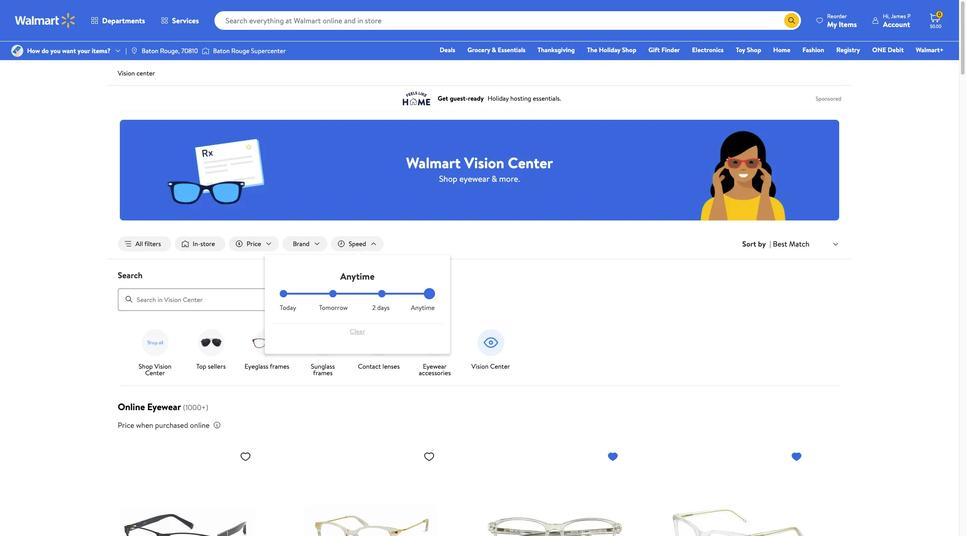 Task type: describe. For each thing, give the bounding box(es) containing it.
baton rouge, 70810
[[142, 46, 198, 55]]

2
[[372, 303, 376, 313]]

search icon image
[[788, 17, 796, 24]]

services button
[[153, 9, 207, 32]]

best
[[773, 239, 788, 249]]

days
[[377, 303, 390, 313]]

in-store
[[193, 239, 215, 249]]

shop vision center link
[[131, 326, 179, 378]]

Search search field
[[214, 11, 801, 30]]

gift finder
[[649, 45, 680, 55]]

in-store button
[[175, 236, 225, 251]]

items?
[[92, 46, 111, 55]]

items
[[839, 19, 857, 29]]

contact lenses
[[358, 362, 400, 371]]

online
[[190, 420, 210, 430]]

toy
[[736, 45, 746, 55]]

frames for eyeglass frames
[[270, 362, 289, 371]]

reorder my items
[[827, 12, 857, 29]]

Today radio
[[280, 290, 287, 298]]

Anytime radio
[[428, 290, 435, 298]]

sean john teacup image
[[671, 447, 806, 536]]

center
[[137, 69, 155, 78]]

vision center link
[[467, 326, 515, 372]]

legal information image
[[213, 421, 221, 429]]

anytime inside "how fast do you want your order?" option group
[[411, 303, 435, 313]]

thanksgiving
[[538, 45, 575, 55]]

price when purchased online
[[118, 420, 210, 430]]

frames for sunglass frames
[[313, 368, 333, 378]]

& inside walmart vision center shop eyewear & more.
[[492, 173, 497, 184]]

bio eyes women's be226 hibiscus crystal eyeglass frames image
[[487, 447, 622, 536]]

gift
[[649, 45, 660, 55]]

top sellers link
[[187, 326, 235, 372]]

reorder
[[827, 12, 847, 20]]

toy shop
[[736, 45, 762, 55]]

top sellers
[[196, 362, 226, 371]]

sort by |
[[743, 239, 771, 249]]

0 horizontal spatial eyewear
[[147, 400, 181, 413]]

eyewear accessories link
[[411, 326, 459, 378]]

do
[[42, 46, 49, 55]]

center for walmart
[[508, 152, 553, 173]]

0
[[938, 10, 942, 18]]

eyeglass frames
[[245, 362, 289, 371]]

2 days
[[372, 303, 390, 313]]

$0.00
[[930, 23, 942, 29]]

how
[[27, 46, 40, 55]]

sunglass
[[311, 362, 335, 371]]

holiday
[[599, 45, 621, 55]]

fashion link
[[799, 45, 829, 55]]

walmart vision center. shop eyewear and more. image
[[120, 120, 840, 221]]

more.
[[499, 173, 520, 184]]

eyewear inside eyewear accessories
[[423, 362, 447, 371]]

add to favorites list, designer looks for less women's wop69 crystal/gold frames image
[[424, 451, 435, 463]]

account
[[883, 19, 911, 29]]

walmart vision center shop eyewear & more.
[[406, 152, 553, 184]]

vision center image
[[474, 326, 508, 359]]

online
[[118, 400, 145, 413]]

baton for baton rouge, 70810
[[142, 46, 159, 55]]

rouge,
[[160, 46, 180, 55]]

sort and filter section element
[[107, 229, 853, 259]]

you
[[50, 46, 61, 55]]

purchased
[[155, 420, 188, 430]]

all filters
[[136, 239, 161, 249]]

when
[[136, 420, 153, 430]]

one debit
[[873, 45, 904, 55]]

lenses
[[383, 362, 400, 371]]

essentials
[[498, 45, 526, 55]]

designer looks for less women's wop69 crystal/gold frames image
[[303, 447, 439, 536]]

1 & from the top
[[492, 45, 496, 55]]

the holiday shop link
[[583, 45, 641, 55]]

deals
[[440, 45, 456, 55]]

search
[[118, 270, 143, 281]]

store
[[200, 239, 215, 249]]

dlfl rectangle image
[[120, 447, 255, 536]]

eyeglass frames link
[[243, 326, 291, 372]]

registry
[[837, 45, 860, 55]]

center for shop
[[145, 368, 165, 378]]

walmart
[[406, 152, 461, 173]]

sunglass frames image
[[306, 326, 340, 359]]

brand button
[[283, 236, 327, 251]]

| inside sort and filter section element
[[770, 239, 771, 249]]

search image
[[125, 296, 133, 303]]

sponsored
[[816, 94, 842, 102]]

rouge
[[231, 46, 250, 55]]

one
[[873, 45, 887, 55]]

electronics link
[[688, 45, 728, 55]]

walmart+
[[916, 45, 944, 55]]



Task type: locate. For each thing, give the bounding box(es) containing it.
frames down sunglass frames image on the left
[[313, 368, 333, 378]]

online eyewear (1000+)
[[118, 400, 208, 413]]

price button
[[229, 236, 279, 251]]

1 horizontal spatial anytime
[[411, 303, 435, 313]]

center
[[508, 152, 553, 173], [490, 362, 510, 371], [145, 368, 165, 378]]

anytime down anytime option
[[411, 303, 435, 313]]

1 horizontal spatial  image
[[202, 46, 209, 56]]

how do you want your items?
[[27, 46, 111, 55]]

 image for baton
[[202, 46, 209, 56]]

 image right 70810
[[202, 46, 209, 56]]

speed button
[[331, 236, 384, 251]]

1 horizontal spatial baton
[[213, 46, 230, 55]]

price for price when purchased online
[[118, 420, 134, 430]]

your
[[78, 46, 90, 55]]

supercenter
[[251, 46, 286, 55]]

eyewear
[[460, 173, 490, 184]]

 image left how
[[11, 45, 23, 57]]

clear button
[[280, 324, 435, 339]]

best match
[[773, 239, 810, 249]]

0 vertical spatial eyewear
[[423, 362, 447, 371]]

0 vertical spatial &
[[492, 45, 496, 55]]

0 horizontal spatial price
[[118, 420, 134, 430]]

remove from favorites list, bio eyes women's be226 hibiscus crystal eyeglass frames image
[[608, 451, 619, 463]]

p
[[908, 12, 911, 20]]

hi, james p account
[[883, 12, 911, 29]]

accessories
[[419, 368, 451, 378]]

price inside dropdown button
[[247, 239, 261, 249]]

baton rouge supercenter
[[213, 46, 286, 55]]

the
[[587, 45, 598, 55]]

clear
[[350, 327, 365, 336]]

0 horizontal spatial anytime
[[340, 270, 375, 283]]

1 vertical spatial &
[[492, 173, 497, 184]]

sunglass frames link
[[299, 326, 347, 378]]

1 horizontal spatial price
[[247, 239, 261, 249]]

70810
[[181, 46, 198, 55]]

shop inside walmart vision center shop eyewear & more.
[[439, 173, 458, 184]]

home
[[774, 45, 791, 55]]

sunglass frames
[[311, 362, 335, 378]]

shop right toy
[[747, 45, 762, 55]]

0 vertical spatial |
[[125, 46, 127, 55]]

toy shop link
[[732, 45, 766, 55]]

frames
[[270, 362, 289, 371], [313, 368, 333, 378]]

shop right holiday
[[622, 45, 637, 55]]

None range field
[[280, 293, 435, 295]]

hi,
[[883, 12, 890, 20]]

vision
[[118, 69, 135, 78], [464, 152, 505, 173], [154, 362, 172, 371], [472, 362, 489, 371]]

frames right eyeglass
[[270, 362, 289, 371]]

price right store
[[247, 239, 261, 249]]

price for price
[[247, 239, 261, 249]]

eyeglass
[[245, 362, 268, 371]]

1 horizontal spatial frames
[[313, 368, 333, 378]]

grocery & essentials
[[468, 45, 526, 55]]

1 horizontal spatial |
[[770, 239, 771, 249]]

shop down shop vision center image
[[139, 362, 153, 371]]

remove from favorites list, sean john teacup image
[[791, 451, 803, 463]]

deals link
[[436, 45, 460, 55]]

sort
[[743, 239, 757, 249]]

& left more.
[[492, 173, 497, 184]]

1 vertical spatial price
[[118, 420, 134, 430]]

shop inside shop vision center
[[139, 362, 153, 371]]

| right by
[[770, 239, 771, 249]]

& right grocery
[[492, 45, 496, 55]]

vision center
[[472, 362, 510, 371]]

0 vertical spatial price
[[247, 239, 261, 249]]

departments button
[[83, 9, 153, 32]]

add to favorites list, dlfl rectangle image
[[240, 451, 251, 463]]

center inside shop vision center
[[145, 368, 165, 378]]

shop vision center
[[139, 362, 172, 378]]

contact lenses link
[[355, 326, 403, 372]]

eyewear accessories image
[[418, 326, 452, 359]]

price left when
[[118, 420, 134, 430]]

finder
[[662, 45, 680, 55]]

| up vision center
[[125, 46, 127, 55]]

walmart image
[[15, 13, 76, 28]]

1 baton from the left
[[142, 46, 159, 55]]

top
[[196, 362, 206, 371]]

top sellers image
[[194, 326, 228, 359]]

center inside vision center link
[[490, 362, 510, 371]]

speed
[[349, 239, 366, 249]]

gift finder link
[[645, 45, 684, 55]]

vision inside shop vision center
[[154, 362, 172, 371]]

debit
[[888, 45, 904, 55]]

1 vertical spatial anytime
[[411, 303, 435, 313]]

1 vertical spatial |
[[770, 239, 771, 249]]

how fast do you want your order? option group
[[280, 290, 435, 313]]

1 vertical spatial eyewear
[[147, 400, 181, 413]]

eyeglass frames image
[[250, 326, 284, 359]]

0 horizontal spatial baton
[[142, 46, 159, 55]]

2 baton from the left
[[213, 46, 230, 55]]

&
[[492, 45, 496, 55], [492, 173, 497, 184]]

eyewear down "eyewear accessories" image
[[423, 362, 447, 371]]

2 & from the top
[[492, 173, 497, 184]]

baton for baton rouge supercenter
[[213, 46, 230, 55]]

services
[[172, 15, 199, 26]]

contact lenses image
[[362, 326, 396, 359]]

brand
[[293, 239, 310, 249]]

(1000+)
[[183, 402, 208, 413]]

in-
[[193, 239, 200, 249]]

frames inside sunglass frames
[[313, 368, 333, 378]]

departments
[[102, 15, 145, 26]]

the holiday shop
[[587, 45, 637, 55]]

fashion
[[803, 45, 825, 55]]

 image
[[131, 47, 138, 55]]

 image for how
[[11, 45, 23, 57]]

match
[[789, 239, 810, 249]]

baton left 'rouge,'
[[142, 46, 159, 55]]

anytime up "how fast do you want your order?" option group
[[340, 270, 375, 283]]

Walmart Site-Wide search field
[[214, 11, 801, 30]]

Search search field
[[107, 270, 853, 311]]

tomorrow
[[319, 303, 348, 313]]

best match button
[[771, 238, 842, 250]]

Search in Vision Center search field
[[118, 289, 400, 311]]

none radio inside "how fast do you want your order?" option group
[[378, 290, 386, 298]]

0 horizontal spatial |
[[125, 46, 127, 55]]

|
[[125, 46, 127, 55], [770, 239, 771, 249]]

shop vision center image
[[138, 326, 172, 359]]

thanksgiving link
[[534, 45, 579, 55]]

1 horizontal spatial eyewear
[[423, 362, 447, 371]]

shop
[[622, 45, 637, 55], [747, 45, 762, 55], [439, 173, 458, 184], [139, 362, 153, 371]]

today
[[280, 303, 296, 313]]

grocery
[[468, 45, 490, 55]]

0 vertical spatial anytime
[[340, 270, 375, 283]]

grocery & essentials link
[[463, 45, 530, 55]]

registry link
[[832, 45, 865, 55]]

eyewear up price when purchased online
[[147, 400, 181, 413]]

contact
[[358, 362, 381, 371]]

center inside walmart vision center shop eyewear & more.
[[508, 152, 553, 173]]

anytime
[[340, 270, 375, 283], [411, 303, 435, 313]]

shop left eyewear
[[439, 173, 458, 184]]

0 $0.00
[[930, 10, 942, 29]]

want
[[62, 46, 76, 55]]

baton left rouge
[[213, 46, 230, 55]]

one debit link
[[868, 45, 908, 55]]

None radio
[[378, 290, 386, 298]]

james
[[891, 12, 906, 20]]

eyewear accessories
[[419, 362, 451, 378]]

0 horizontal spatial frames
[[270, 362, 289, 371]]

all filters button
[[118, 236, 171, 251]]

0 horizontal spatial  image
[[11, 45, 23, 57]]

 image
[[11, 45, 23, 57], [202, 46, 209, 56]]

Tomorrow radio
[[329, 290, 337, 298]]

all
[[136, 239, 143, 249]]

sellers
[[208, 362, 226, 371]]

vision inside walmart vision center shop eyewear & more.
[[464, 152, 505, 173]]



Task type: vqa. For each thing, say whether or not it's contained in the screenshot.
fit inside the alert
no



